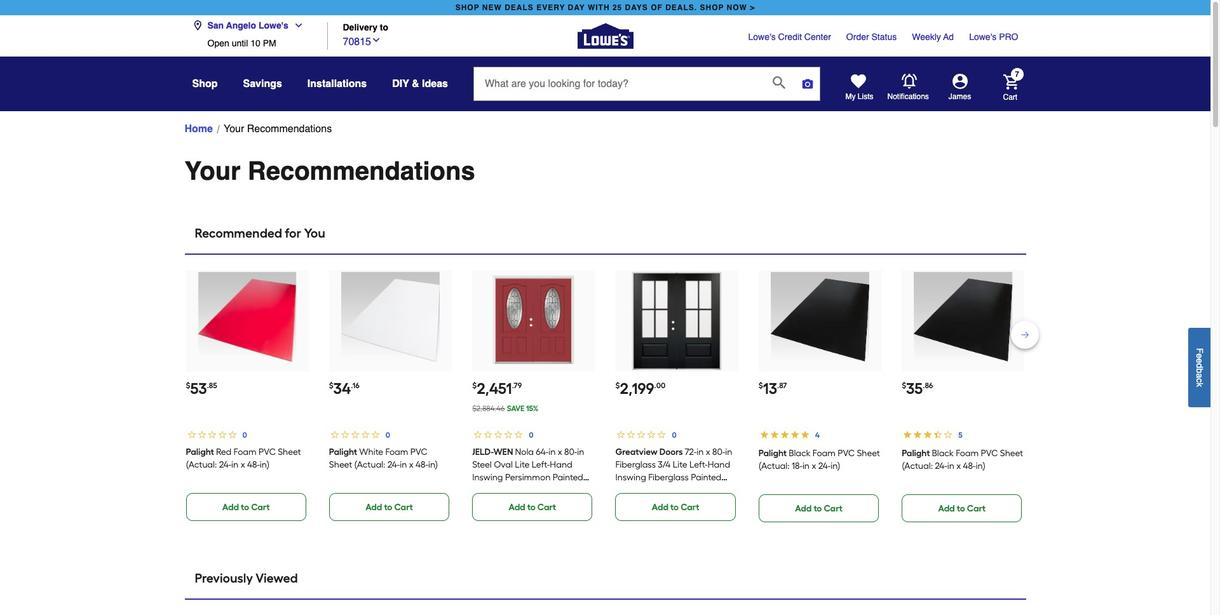 Task type: describe. For each thing, give the bounding box(es) containing it.
x inside nola 64-in x 80-in steel oval lite left-hand inswing persimmon painted prehung double front door with brickmould insulating core
[[558, 447, 562, 458]]

0 vertical spatial your recommendations
[[224, 123, 332, 135]]

add for 2,199
[[652, 502, 669, 513]]

.16
[[351, 381, 360, 390]]

cart down lowe's home improvement cart icon
[[1003, 92, 1018, 101]]

in inside white foam pvc sheet (actual: 24-in x 48-in)
[[400, 459, 407, 470]]

c
[[1195, 378, 1205, 382]]

hand inside nola 64-in x 80-in steel oval lite left-hand inswing persimmon painted prehung double front door with brickmould insulating core
[[550, 459, 572, 470]]

my
[[846, 92, 856, 101]]

$ for 13
[[759, 381, 763, 390]]

open until 10 pm
[[207, 38, 276, 48]]

80- inside 72-in x 80-in fiberglass 3/4 lite left-hand inswing fiberglass painted prehung double front door insulating core
[[712, 447, 725, 458]]

prehung inside nola 64-in x 80-in steel oval lite left-hand inswing persimmon painted prehung double front door with brickmould insulating core
[[472, 485, 506, 496]]

lowe's credit center link
[[748, 31, 831, 43]]

greatview
[[615, 447, 658, 458]]

of
[[651, 3, 663, 12]]

24- for 53
[[219, 459, 231, 470]]

64-
[[536, 447, 549, 458]]

you
[[304, 226, 325, 241]]

f
[[1195, 348, 1205, 353]]

10
[[251, 38, 260, 48]]

to inside the 2,451 list item
[[527, 502, 536, 513]]

san
[[207, 20, 224, 31]]

recommended for you
[[195, 226, 325, 241]]

recommended for you heading
[[185, 221, 1026, 255]]

add to cart link for 2,199
[[615, 493, 736, 521]]

add for 34
[[366, 502, 382, 513]]

pm
[[263, 38, 276, 48]]

f e e d b a c k
[[1195, 348, 1205, 387]]

door inside 72-in x 80-in fiberglass 3/4 lite left-hand inswing fiberglass painted prehung double front door insulating core
[[705, 485, 725, 496]]

white foam pvc sheet (actual: 24-in x 48-in)
[[329, 447, 438, 470]]

72-in x 80-in fiberglass 3/4 lite left-hand inswing fiberglass painted prehung double front door insulating core
[[615, 447, 732, 508]]

0 vertical spatial recommendations
[[247, 123, 332, 135]]

foam for 53
[[234, 447, 257, 458]]

in) for 53
[[260, 459, 270, 470]]

$ 34 .16
[[329, 379, 360, 398]]

sheet for 53
[[278, 447, 301, 458]]

25
[[613, 3, 622, 12]]

to for 35
[[957, 503, 965, 514]]

a
[[1195, 373, 1205, 378]]

in) for 35
[[976, 461, 986, 472]]

(actual: for 34
[[354, 459, 385, 470]]

.87
[[777, 381, 787, 390]]

black for 13
[[789, 448, 811, 459]]

lowe's home improvement cart image
[[1003, 74, 1018, 89]]

double inside 72-in x 80-in fiberglass 3/4 lite left-hand inswing fiberglass painted prehung double front door insulating core
[[652, 485, 680, 496]]

your recommendations link
[[224, 121, 332, 137]]

chevron down image inside '70815' button
[[371, 35, 381, 45]]

lite inside nola 64-in x 80-in steel oval lite left-hand inswing persimmon painted prehung double front door with brickmould insulating core
[[515, 459, 530, 470]]

48- for 35
[[963, 461, 976, 472]]

pvc for 35
[[981, 448, 998, 459]]

add to cart link inside the 2,451 list item
[[472, 493, 593, 521]]

jeld-
[[472, 447, 493, 458]]

new
[[482, 3, 502, 12]]

add to cart for 53
[[222, 502, 270, 513]]

home
[[185, 123, 213, 135]]

add to cart for 2,199
[[652, 502, 699, 513]]

lite inside 72-in x 80-in fiberglass 3/4 lite left-hand inswing fiberglass painted prehung double front door insulating core
[[673, 459, 687, 470]]

james button
[[929, 74, 990, 102]]

cart for 2,199
[[681, 502, 699, 513]]

3/4
[[658, 459, 671, 470]]

recommended
[[195, 226, 282, 241]]

add inside the 2,451 list item
[[509, 502, 525, 513]]

front inside nola 64-in x 80-in steel oval lite left-hand inswing persimmon painted prehung double front door with brickmould insulating core
[[539, 485, 560, 496]]

black foam pvc sheet (actual: 24-in x 48-in)
[[902, 448, 1023, 472]]

jeld-wen nola 64-in x 80-in steel oval lite left-hand inswing persimmon painted prehung double front door with brickmould insulating core image
[[485, 272, 583, 370]]

add to cart link for 34
[[329, 493, 449, 521]]

white
[[359, 447, 383, 458]]

day
[[568, 3, 585, 12]]

1 vertical spatial your
[[185, 156, 241, 186]]

to for 2,199
[[670, 502, 679, 513]]

search image
[[773, 76, 785, 89]]

2,451
[[477, 379, 512, 398]]

weekly ad
[[912, 32, 954, 42]]

lowe's home improvement notification center image
[[901, 74, 917, 89]]

lowe's inside button
[[259, 20, 288, 31]]

lowe's pro link
[[969, 31, 1018, 43]]

left- inside nola 64-in x 80-in steel oval lite left-hand inswing persimmon painted prehung double front door with brickmould insulating core
[[532, 459, 550, 470]]

sheet for 34
[[329, 459, 352, 470]]

18-
[[792, 461, 803, 472]]

lists
[[858, 92, 873, 101]]

.86
[[923, 381, 933, 390]]

my lists
[[846, 92, 873, 101]]

order status link
[[846, 31, 897, 43]]

deals
[[505, 3, 534, 12]]

24- for 34
[[387, 459, 400, 470]]

$ for 34
[[329, 381, 334, 390]]

shop button
[[192, 72, 218, 95]]

left- inside 72-in x 80-in fiberglass 3/4 lite left-hand inswing fiberglass painted prehung double front door insulating core
[[690, 459, 708, 470]]

greatview doors
[[615, 447, 683, 458]]

shop
[[192, 78, 218, 90]]

delivery
[[343, 23, 377, 33]]

weekly
[[912, 32, 941, 42]]

painted inside 72-in x 80-in fiberglass 3/4 lite left-hand inswing fiberglass painted prehung double front door insulating core
[[691, 472, 721, 483]]

red foam pvc sheet (actual: 24-in x 48-in)
[[186, 447, 301, 470]]

to right delivery
[[380, 23, 388, 33]]

diy & ideas
[[392, 78, 448, 90]]

$ 13 .87
[[759, 379, 787, 398]]

k
[[1195, 382, 1205, 387]]

persimmon
[[505, 472, 551, 483]]

53
[[190, 379, 207, 398]]

cart for 35
[[967, 503, 986, 514]]

.85
[[207, 381, 217, 390]]

in inside black foam pvc sheet (actual: 24-in x 48-in)
[[947, 461, 954, 472]]

&
[[412, 78, 419, 90]]

$ 2,199 .00
[[615, 379, 665, 398]]

(actual: for 53
[[186, 459, 217, 470]]

brickmould
[[492, 498, 537, 508]]

lowe's pro
[[969, 32, 1018, 42]]

steel
[[472, 459, 492, 470]]

in) for 13
[[831, 461, 840, 472]]

shop new deals every day with 25 days of deals. shop now > link
[[453, 0, 758, 15]]

pro
[[999, 32, 1018, 42]]

to for 53
[[241, 502, 249, 513]]

to for 34
[[384, 502, 392, 513]]

d
[[1195, 363, 1205, 368]]

prehung inside 72-in x 80-in fiberglass 3/4 lite left-hand inswing fiberglass painted prehung double front door insulating core
[[615, 485, 650, 496]]

palight white foam pvc sheet (actual: 24-in x 48-in) image
[[341, 272, 440, 370]]

cart for 13
[[824, 503, 843, 514]]

home link
[[185, 121, 213, 137]]

53 list item
[[186, 270, 309, 521]]

$ for 2,199
[[615, 381, 620, 390]]

48- for 53
[[247, 459, 260, 470]]

status
[[872, 32, 897, 42]]

inswing inside 72-in x 80-in fiberglass 3/4 lite left-hand inswing fiberglass painted prehung double front door insulating core
[[615, 472, 646, 483]]

previously
[[195, 571, 253, 586]]

credit
[[778, 32, 802, 42]]

2 shop from the left
[[700, 3, 724, 12]]

inswing inside nola 64-in x 80-in steel oval lite left-hand inswing persimmon painted prehung double front door with brickmould insulating core
[[472, 472, 503, 483]]

palight for 13
[[759, 448, 787, 459]]

1 vertical spatial your recommendations
[[185, 156, 475, 186]]

lowe's for lowe's credit center
[[748, 32, 776, 42]]

order status
[[846, 32, 897, 42]]

delivery to
[[343, 23, 388, 33]]

every
[[536, 3, 565, 12]]

center
[[804, 32, 831, 42]]

1 vertical spatial recommendations
[[248, 156, 475, 186]]

my lists link
[[846, 74, 873, 102]]

in inside red foam pvc sheet (actual: 24-in x 48-in)
[[231, 459, 238, 470]]

Search Query text field
[[474, 67, 763, 100]]

2 e from the top
[[1195, 358, 1205, 363]]



Task type: locate. For each thing, give the bounding box(es) containing it.
front inside 72-in x 80-in fiberglass 3/4 lite left-hand inswing fiberglass painted prehung double front door insulating core
[[683, 485, 703, 496]]

san angelo lowe's
[[207, 20, 288, 31]]

to inside the 34 "list item"
[[384, 502, 392, 513]]

sheet for 35
[[1000, 448, 1023, 459]]

to inside 2,199 list item
[[670, 502, 679, 513]]

cart down red foam pvc sheet (actual: 24-in x 48-in) at the bottom left of page
[[251, 502, 270, 513]]

add for 53
[[222, 502, 239, 513]]

$ inside $ 13 .87
[[759, 381, 763, 390]]

$ up $2,884.46
[[472, 381, 477, 390]]

$ inside $ 53 .85
[[186, 381, 190, 390]]

angelo
[[226, 20, 256, 31]]

$ left .87
[[759, 381, 763, 390]]

$ left .85 in the bottom left of the page
[[186, 381, 190, 390]]

add inside 2,199 list item
[[652, 502, 669, 513]]

lowe's inside 'link'
[[748, 32, 776, 42]]

hand up persimmon on the bottom left
[[550, 459, 572, 470]]

1 prehung from the left
[[472, 485, 506, 496]]

$2,884.46 save 15%
[[472, 404, 538, 413]]

previously viewed
[[195, 571, 298, 586]]

x inside 72-in x 80-in fiberglass 3/4 lite left-hand inswing fiberglass painted prehung double front door insulating core
[[706, 447, 710, 458]]

in) for 34
[[428, 459, 438, 470]]

sheet inside black foam pvc sheet (actual: 24-in x 48-in)
[[1000, 448, 1023, 459]]

door
[[562, 485, 582, 496], [705, 485, 725, 496]]

insulating
[[539, 498, 579, 508], [615, 498, 655, 508]]

sheet
[[278, 447, 301, 458], [857, 448, 880, 459], [1000, 448, 1023, 459], [329, 459, 352, 470]]

cart inside 35 list item
[[967, 503, 986, 514]]

oval
[[494, 459, 513, 470]]

1 horizontal spatial inswing
[[615, 472, 646, 483]]

lite down the doors
[[673, 459, 687, 470]]

1 vertical spatial core
[[472, 510, 492, 521]]

48- inside white foam pvc sheet (actual: 24-in x 48-in)
[[416, 459, 428, 470]]

add to cart link for 35
[[902, 494, 1022, 522]]

(actual:
[[186, 459, 217, 470], [354, 459, 385, 470], [759, 461, 790, 472], [902, 461, 933, 472]]

your
[[224, 123, 244, 135], [185, 156, 241, 186]]

to for 13
[[814, 503, 822, 514]]

24- for 35
[[935, 461, 947, 472]]

palight red foam pvc sheet (actual: 24-in x 48-in) image
[[198, 272, 296, 370]]

palight black foam pvc sheet (actual: 24-in x 48-in) image
[[914, 272, 1012, 370]]

0 horizontal spatial double
[[509, 485, 537, 496]]

ideas
[[422, 78, 448, 90]]

palight inside 53 "list item"
[[186, 447, 214, 458]]

$
[[186, 381, 190, 390], [329, 381, 334, 390], [472, 381, 477, 390], [615, 381, 620, 390], [759, 381, 763, 390], [902, 381, 906, 390]]

3 $ from the left
[[472, 381, 477, 390]]

insulating down persimmon on the bottom left
[[539, 498, 579, 508]]

1 horizontal spatial black
[[932, 448, 954, 459]]

x inside white foam pvc sheet (actual: 24-in x 48-in)
[[409, 459, 413, 470]]

left-
[[532, 459, 550, 470], [690, 459, 708, 470]]

fiberglass down 3/4 at the bottom
[[648, 472, 689, 483]]

lite down nola
[[515, 459, 530, 470]]

add down black foam pvc sheet (actual: 24-in x 48-in)
[[938, 503, 955, 514]]

to down persimmon on the bottom left
[[527, 502, 536, 513]]

lowe's home improvement lists image
[[851, 74, 866, 89]]

installations
[[307, 78, 367, 90]]

1 horizontal spatial painted
[[691, 472, 721, 483]]

48- inside black foam pvc sheet (actual: 24-in x 48-in)
[[963, 461, 976, 472]]

0 horizontal spatial painted
[[553, 472, 583, 483]]

order
[[846, 32, 869, 42]]

in) inside black foam pvc sheet (actual: 24-in x 48-in)
[[976, 461, 986, 472]]

f e e d b a c k button
[[1188, 328, 1211, 407]]

1 inswing from the left
[[472, 472, 503, 483]]

to down black foam pvc sheet (actual: 24-in x 48-in)
[[957, 503, 965, 514]]

$ for 53
[[186, 381, 190, 390]]

insulating down greatview
[[615, 498, 655, 508]]

deals.
[[665, 3, 697, 12]]

1 e from the top
[[1195, 353, 1205, 358]]

core down with at the left
[[472, 510, 492, 521]]

cart inside 2,199 list item
[[681, 502, 699, 513]]

lowe's up the pm
[[259, 20, 288, 31]]

prehung down greatview
[[615, 485, 650, 496]]

inswing down greatview
[[615, 472, 646, 483]]

in)
[[260, 459, 270, 470], [428, 459, 438, 470], [831, 461, 840, 472], [976, 461, 986, 472]]

insulating inside nola 64-in x 80-in steel oval lite left-hand inswing persimmon painted prehung double front door with brickmould insulating core
[[539, 498, 579, 508]]

34
[[334, 379, 351, 398]]

$ for 35
[[902, 381, 906, 390]]

add for 13
[[795, 503, 812, 514]]

lowe's for lowe's pro
[[969, 32, 997, 42]]

palight for 53
[[186, 447, 214, 458]]

chevron down image
[[288, 20, 304, 31], [371, 35, 381, 45]]

now
[[727, 3, 747, 12]]

2 horizontal spatial lowe's
[[969, 32, 997, 42]]

34 list item
[[329, 270, 452, 521]]

foam inside white foam pvc sheet (actual: 24-in x 48-in)
[[385, 447, 408, 458]]

core
[[657, 498, 677, 508], [472, 510, 492, 521]]

0 horizontal spatial door
[[562, 485, 582, 496]]

front down 72-
[[683, 485, 703, 496]]

80- right 64-
[[564, 447, 577, 458]]

notifications
[[887, 92, 929, 101]]

add to cart link for 53
[[186, 493, 306, 521]]

add to cart down 18-
[[795, 503, 843, 514]]

until
[[232, 38, 248, 48]]

add to cart link down red foam pvc sheet (actual: 24-in x 48-in) at the bottom left of page
[[186, 493, 306, 521]]

sheet inside white foam pvc sheet (actual: 24-in x 48-in)
[[329, 459, 352, 470]]

previously viewed heading
[[185, 566, 1026, 600]]

add to cart for 13
[[795, 503, 843, 514]]

x for 34
[[409, 459, 413, 470]]

1 horizontal spatial double
[[652, 485, 680, 496]]

1 insulating from the left
[[539, 498, 579, 508]]

black for 35
[[932, 448, 954, 459]]

add down 18-
[[795, 503, 812, 514]]

open
[[207, 38, 229, 48]]

nola
[[515, 447, 534, 458]]

1 horizontal spatial 48-
[[416, 459, 428, 470]]

fiberglass
[[615, 459, 656, 470], [648, 472, 689, 483]]

$ 35 .86
[[902, 379, 933, 398]]

13
[[763, 379, 777, 398]]

to down 3/4 at the bottom
[[670, 502, 679, 513]]

shop left new
[[455, 3, 480, 12]]

pvc for 34
[[410, 447, 427, 458]]

prehung up with at the left
[[472, 485, 506, 496]]

your down home link
[[185, 156, 241, 186]]

greatview doors 72-in x 80-in fiberglass 3/4 lite left-hand inswing fiberglass painted prehung double front door insulating core image
[[628, 272, 726, 370]]

add to cart inside the 34 "list item"
[[366, 502, 413, 513]]

x inside red foam pvc sheet (actual: 24-in x 48-in)
[[241, 459, 245, 470]]

1 horizontal spatial front
[[683, 485, 703, 496]]

2 inswing from the left
[[615, 472, 646, 483]]

painted down 72-
[[691, 472, 721, 483]]

core down 3/4 at the bottom
[[657, 498, 677, 508]]

add to cart for 35
[[938, 503, 986, 514]]

2 80- from the left
[[712, 447, 725, 458]]

1 hand from the left
[[550, 459, 572, 470]]

sheet inside black foam pvc sheet (actual: 18-in x 24-in)
[[857, 448, 880, 459]]

add to cart inside the 2,451 list item
[[509, 502, 556, 513]]

1 black from the left
[[789, 448, 811, 459]]

0 horizontal spatial chevron down image
[[288, 20, 304, 31]]

0 horizontal spatial black
[[789, 448, 811, 459]]

$ inside $ 35 .86
[[902, 381, 906, 390]]

viewed
[[256, 571, 298, 586]]

add to cart link inside 53 "list item"
[[186, 493, 306, 521]]

2 horizontal spatial 48-
[[963, 461, 976, 472]]

1 horizontal spatial insulating
[[615, 498, 655, 508]]

cart for 34
[[394, 502, 413, 513]]

48- inside red foam pvc sheet (actual: 24-in x 48-in)
[[247, 459, 260, 470]]

jeld-wen
[[472, 447, 513, 458]]

0 vertical spatial your
[[224, 123, 244, 135]]

foam inside black foam pvc sheet (actual: 24-in x 48-in)
[[956, 448, 979, 459]]

add to cart down red foam pvc sheet (actual: 24-in x 48-in) at the bottom left of page
[[222, 502, 270, 513]]

lowe's
[[259, 20, 288, 31], [748, 32, 776, 42], [969, 32, 997, 42]]

lite
[[515, 459, 530, 470], [673, 459, 687, 470]]

cart for 53
[[251, 502, 270, 513]]

to inside 53 "list item"
[[241, 502, 249, 513]]

1 double from the left
[[509, 485, 537, 496]]

palight for 35
[[902, 448, 930, 459]]

left- down 64-
[[532, 459, 550, 470]]

(actual: inside red foam pvc sheet (actual: 24-in x 48-in)
[[186, 459, 217, 470]]

cart right brickmould
[[538, 502, 556, 513]]

x inside black foam pvc sheet (actual: 24-in x 48-in)
[[957, 461, 961, 472]]

sheet for 13
[[857, 448, 880, 459]]

0 horizontal spatial shop
[[455, 3, 480, 12]]

add inside 35 list item
[[938, 503, 955, 514]]

1 horizontal spatial prehung
[[615, 485, 650, 496]]

in) inside white foam pvc sheet (actual: 24-in x 48-in)
[[428, 459, 438, 470]]

core inside nola 64-in x 80-in steel oval lite left-hand inswing persimmon painted prehung double front door with brickmould insulating core
[[472, 510, 492, 521]]

add to cart link for 13
[[759, 494, 879, 522]]

2 hand from the left
[[708, 459, 730, 470]]

2 double from the left
[[652, 485, 680, 496]]

80- right 72-
[[712, 447, 725, 458]]

35
[[906, 379, 923, 398]]

chevron down image right angelo
[[288, 20, 304, 31]]

24- inside white foam pvc sheet (actual: 24-in x 48-in)
[[387, 459, 400, 470]]

doors
[[659, 447, 683, 458]]

camera image
[[801, 78, 814, 90]]

6 $ from the left
[[902, 381, 906, 390]]

48- for 34
[[416, 459, 428, 470]]

palight inside 35 list item
[[902, 448, 930, 459]]

hand right 3/4 at the bottom
[[708, 459, 730, 470]]

cart down 72-
[[681, 502, 699, 513]]

lowe's left pro
[[969, 32, 997, 42]]

(actual: inside white foam pvc sheet (actual: 24-in x 48-in)
[[354, 459, 385, 470]]

0 horizontal spatial 80-
[[564, 447, 577, 458]]

.00
[[654, 381, 665, 390]]

70815
[[343, 36, 371, 47]]

double
[[509, 485, 537, 496], [652, 485, 680, 496]]

x for 35
[[957, 461, 961, 472]]

$ 53 .85
[[186, 379, 217, 398]]

1 shop from the left
[[455, 3, 480, 12]]

5 $ from the left
[[759, 381, 763, 390]]

>
[[750, 3, 755, 12]]

24- inside black foam pvc sheet (actual: 18-in x 24-in)
[[818, 461, 831, 472]]

diy & ideas button
[[392, 72, 448, 95]]

door inside nola 64-in x 80-in steel oval lite left-hand inswing persimmon painted prehung double front door with brickmould insulating core
[[562, 485, 582, 496]]

1 lite from the left
[[515, 459, 530, 470]]

0 horizontal spatial left-
[[532, 459, 550, 470]]

2 $ from the left
[[329, 381, 334, 390]]

foam inside black foam pvc sheet (actual: 18-in x 24-in)
[[813, 448, 836, 459]]

palight black foam pvc sheet (actual: 18-in x 24-in) image
[[771, 272, 869, 370]]

1 horizontal spatial lite
[[673, 459, 687, 470]]

add
[[222, 502, 239, 513], [366, 502, 382, 513], [509, 502, 525, 513], [652, 502, 669, 513], [795, 503, 812, 514], [938, 503, 955, 514]]

pvc for 53
[[259, 447, 276, 458]]

(actual: inside black foam pvc sheet (actual: 18-in x 24-in)
[[759, 461, 790, 472]]

0 vertical spatial chevron down image
[[288, 20, 304, 31]]

1 horizontal spatial hand
[[708, 459, 730, 470]]

cart down black foam pvc sheet (actual: 18-in x 24-in)
[[824, 503, 843, 514]]

add to cart link down white foam pvc sheet (actual: 24-in x 48-in) on the left of page
[[329, 493, 449, 521]]

double down persimmon on the bottom left
[[509, 485, 537, 496]]

$ left ".86"
[[902, 381, 906, 390]]

add to cart inside 35 list item
[[938, 503, 986, 514]]

palight
[[186, 447, 214, 458], [329, 447, 357, 458], [759, 448, 787, 459], [902, 448, 930, 459]]

2,199
[[620, 379, 654, 398]]

2 insulating from the left
[[615, 498, 655, 508]]

add to cart down white foam pvc sheet (actual: 24-in x 48-in) on the left of page
[[366, 502, 413, 513]]

recommendations
[[247, 123, 332, 135], [248, 156, 475, 186]]

front down persimmon on the bottom left
[[539, 485, 560, 496]]

add to cart link down black foam pvc sheet (actual: 24-in x 48-in)
[[902, 494, 1022, 522]]

1 painted from the left
[[553, 472, 583, 483]]

pvc inside black foam pvc sheet (actual: 24-in x 48-in)
[[981, 448, 998, 459]]

to down red foam pvc sheet (actual: 24-in x 48-in) at the bottom left of page
[[241, 502, 249, 513]]

x for 53
[[241, 459, 245, 470]]

add to cart for 34
[[366, 502, 413, 513]]

black inside black foam pvc sheet (actual: 24-in x 48-in)
[[932, 448, 954, 459]]

add to cart link inside 35 list item
[[902, 494, 1022, 522]]

add to cart down persimmon on the bottom left
[[509, 502, 556, 513]]

double inside nola 64-in x 80-in steel oval lite left-hand inswing persimmon painted prehung double front door with brickmould insulating core
[[509, 485, 537, 496]]

add to cart down black foam pvc sheet (actual: 24-in x 48-in)
[[938, 503, 986, 514]]

add to cart down 3/4 at the bottom
[[652, 502, 699, 513]]

your right home
[[224, 123, 244, 135]]

(actual: for 35
[[902, 461, 933, 472]]

shop new deals every day with 25 days of deals. shop now >
[[455, 3, 755, 12]]

black inside black foam pvc sheet (actual: 18-in x 24-in)
[[789, 448, 811, 459]]

80- inside nola 64-in x 80-in steel oval lite left-hand inswing persimmon painted prehung double front door with brickmould insulating core
[[564, 447, 577, 458]]

$ left .16
[[329, 381, 334, 390]]

ad
[[943, 32, 954, 42]]

add for 35
[[938, 503, 955, 514]]

24- inside black foam pvc sheet (actual: 24-in x 48-in)
[[935, 461, 947, 472]]

foam for 13
[[813, 448, 836, 459]]

palight inside the 34 "list item"
[[329, 447, 357, 458]]

2 prehung from the left
[[615, 485, 650, 496]]

0 horizontal spatial core
[[472, 510, 492, 521]]

1 horizontal spatial core
[[657, 498, 677, 508]]

b
[[1195, 368, 1205, 373]]

san angelo lowe's button
[[192, 13, 309, 38]]

0 horizontal spatial inswing
[[472, 472, 503, 483]]

add down 3/4 at the bottom
[[652, 502, 669, 513]]

0 horizontal spatial insulating
[[539, 498, 579, 508]]

to inside "13" list item
[[814, 503, 822, 514]]

nola 64-in x 80-in steel oval lite left-hand inswing persimmon painted prehung double front door with brickmould insulating core
[[472, 447, 584, 521]]

$ for 2,451
[[472, 381, 477, 390]]

save
[[507, 404, 524, 413]]

1 horizontal spatial chevron down image
[[371, 35, 381, 45]]

24- inside red foam pvc sheet (actual: 24-in x 48-in)
[[219, 459, 231, 470]]

pvc inside black foam pvc sheet (actual: 18-in x 24-in)
[[838, 448, 855, 459]]

location image
[[192, 20, 202, 31]]

add down persimmon on the bottom left
[[509, 502, 525, 513]]

1 front from the left
[[539, 485, 560, 496]]

foam for 35
[[956, 448, 979, 459]]

(actual: inside black foam pvc sheet (actual: 24-in x 48-in)
[[902, 461, 933, 472]]

1 80- from the left
[[564, 447, 577, 458]]

fiberglass down greatview
[[615, 459, 656, 470]]

foam for 34
[[385, 447, 408, 458]]

prehung
[[472, 485, 506, 496], [615, 485, 650, 496]]

add down red foam pvc sheet (actual: 24-in x 48-in) at the bottom left of page
[[222, 502, 239, 513]]

cart inside 53 "list item"
[[251, 502, 270, 513]]

4 $ from the left
[[615, 381, 620, 390]]

1 $ from the left
[[186, 381, 190, 390]]

for
[[285, 226, 301, 241]]

in) inside red foam pvc sheet (actual: 24-in x 48-in)
[[260, 459, 270, 470]]

sheet inside red foam pvc sheet (actual: 24-in x 48-in)
[[278, 447, 301, 458]]

add inside the 34 "list item"
[[366, 502, 382, 513]]

diy
[[392, 78, 409, 90]]

(actual: for 13
[[759, 461, 790, 472]]

1 vertical spatial fiberglass
[[648, 472, 689, 483]]

e up the d
[[1195, 353, 1205, 358]]

add to cart inside 2,199 list item
[[652, 502, 699, 513]]

add to cart inside "13" list item
[[795, 503, 843, 514]]

$ left .00
[[615, 381, 620, 390]]

$ inside $ 34 .16
[[329, 381, 334, 390]]

painted inside nola 64-in x 80-in steel oval lite left-hand inswing persimmon painted prehung double front door with brickmould insulating core
[[553, 472, 583, 483]]

to inside 35 list item
[[957, 503, 965, 514]]

1 vertical spatial chevron down image
[[371, 35, 381, 45]]

cart inside the 34 "list item"
[[394, 502, 413, 513]]

add inside "13" list item
[[795, 503, 812, 514]]

chevron down image down delivery to
[[371, 35, 381, 45]]

72-
[[685, 447, 697, 458]]

e up b
[[1195, 358, 1205, 363]]

shop
[[455, 3, 480, 12], [700, 3, 724, 12]]

2 painted from the left
[[691, 472, 721, 483]]

add to cart link down 18-
[[759, 494, 879, 522]]

$ inside $ 2,199 .00
[[615, 381, 620, 390]]

1 door from the left
[[562, 485, 582, 496]]

add down white foam pvc sheet (actual: 24-in x 48-in) on the left of page
[[366, 502, 382, 513]]

13 list item
[[759, 270, 882, 522]]

double down 3/4 at the bottom
[[652, 485, 680, 496]]

inswing down steel
[[472, 472, 503, 483]]

wen
[[493, 447, 513, 458]]

installations button
[[307, 72, 367, 95]]

add to cart inside 53 "list item"
[[222, 502, 270, 513]]

0 horizontal spatial front
[[539, 485, 560, 496]]

1 left- from the left
[[532, 459, 550, 470]]

insulating inside 72-in x 80-in fiberglass 3/4 lite left-hand inswing fiberglass painted prehung double front door insulating core
[[615, 498, 655, 508]]

0 horizontal spatial hand
[[550, 459, 572, 470]]

add to cart link inside 2,199 list item
[[615, 493, 736, 521]]

palight for 34
[[329, 447, 357, 458]]

0 horizontal spatial lowe's
[[259, 20, 288, 31]]

lowe's left credit
[[748, 32, 776, 42]]

2,199 list item
[[615, 270, 738, 521]]

pvc
[[259, 447, 276, 458], [410, 447, 427, 458], [838, 448, 855, 459], [981, 448, 998, 459]]

1 horizontal spatial 80-
[[712, 447, 725, 458]]

lowe's home improvement logo image
[[577, 8, 633, 64]]

in inside black foam pvc sheet (actual: 18-in x 24-in)
[[803, 461, 810, 472]]

cart down white foam pvc sheet (actual: 24-in x 48-in) on the left of page
[[394, 502, 413, 513]]

pvc for 13
[[838, 448, 855, 459]]

$ inside $ 2,451 .79
[[472, 381, 477, 390]]

core inside 72-in x 80-in fiberglass 3/4 lite left-hand inswing fiberglass painted prehung double front door insulating core
[[657, 498, 677, 508]]

left- down 72-
[[690, 459, 708, 470]]

0 vertical spatial core
[[657, 498, 677, 508]]

1 horizontal spatial door
[[705, 485, 725, 496]]

add to cart link down persimmon on the bottom left
[[472, 493, 593, 521]]

add to cart link inside "13" list item
[[759, 494, 879, 522]]

0 vertical spatial fiberglass
[[615, 459, 656, 470]]

0 horizontal spatial prehung
[[472, 485, 506, 496]]

chevron down image inside 'san angelo lowe's' button
[[288, 20, 304, 31]]

pvc inside white foam pvc sheet (actual: 24-in x 48-in)
[[410, 447, 427, 458]]

painted
[[553, 472, 583, 483], [691, 472, 721, 483]]

2 door from the left
[[705, 485, 725, 496]]

80-
[[564, 447, 577, 458], [712, 447, 725, 458]]

1 horizontal spatial lowe's
[[748, 32, 776, 42]]

2 lite from the left
[[673, 459, 687, 470]]

to down white foam pvc sheet (actual: 24-in x 48-in) on the left of page
[[384, 502, 392, 513]]

1 horizontal spatial shop
[[700, 3, 724, 12]]

to down black foam pvc sheet (actual: 18-in x 24-in)
[[814, 503, 822, 514]]

shop left now in the right of the page
[[700, 3, 724, 12]]

foam inside red foam pvc sheet (actual: 24-in x 48-in)
[[234, 447, 257, 458]]

painted right persimmon on the bottom left
[[553, 472, 583, 483]]

$ 2,451 .79
[[472, 379, 522, 398]]

cart
[[1003, 92, 1018, 101], [251, 502, 270, 513], [394, 502, 413, 513], [538, 502, 556, 513], [681, 502, 699, 513], [824, 503, 843, 514], [967, 503, 986, 514]]

0 horizontal spatial lite
[[515, 459, 530, 470]]

2 black from the left
[[932, 448, 954, 459]]

hand
[[550, 459, 572, 470], [708, 459, 730, 470]]

in) inside black foam pvc sheet (actual: 18-in x 24-in)
[[831, 461, 840, 472]]

1 horizontal spatial left-
[[690, 459, 708, 470]]

2,451 list item
[[472, 270, 595, 521]]

2 front from the left
[[683, 485, 703, 496]]

0 horizontal spatial 48-
[[247, 459, 260, 470]]

cart inside the 2,451 list item
[[538, 502, 556, 513]]

.79
[[512, 381, 522, 390]]

red
[[216, 447, 231, 458]]

add to cart link down 3/4 at the bottom
[[615, 493, 736, 521]]

palight inside "13" list item
[[759, 448, 787, 459]]

x
[[558, 447, 562, 458], [706, 447, 710, 458], [241, 459, 245, 470], [409, 459, 413, 470], [812, 461, 816, 472], [957, 461, 961, 472]]

add to cart link inside the 34 "list item"
[[329, 493, 449, 521]]

2 left- from the left
[[690, 459, 708, 470]]

cart down black foam pvc sheet (actual: 24-in x 48-in)
[[967, 503, 986, 514]]

with
[[472, 498, 490, 508]]

add inside 53 "list item"
[[222, 502, 239, 513]]

weekly ad link
[[912, 31, 954, 43]]

inswing
[[472, 472, 503, 483], [615, 472, 646, 483]]

hand inside 72-in x 80-in fiberglass 3/4 lite left-hand inswing fiberglass painted prehung double front door insulating core
[[708, 459, 730, 470]]

None search field
[[473, 67, 820, 113]]

x for 13
[[812, 461, 816, 472]]

35 list item
[[902, 270, 1025, 522]]



Task type: vqa. For each thing, say whether or not it's contained in the screenshot.
1
no



